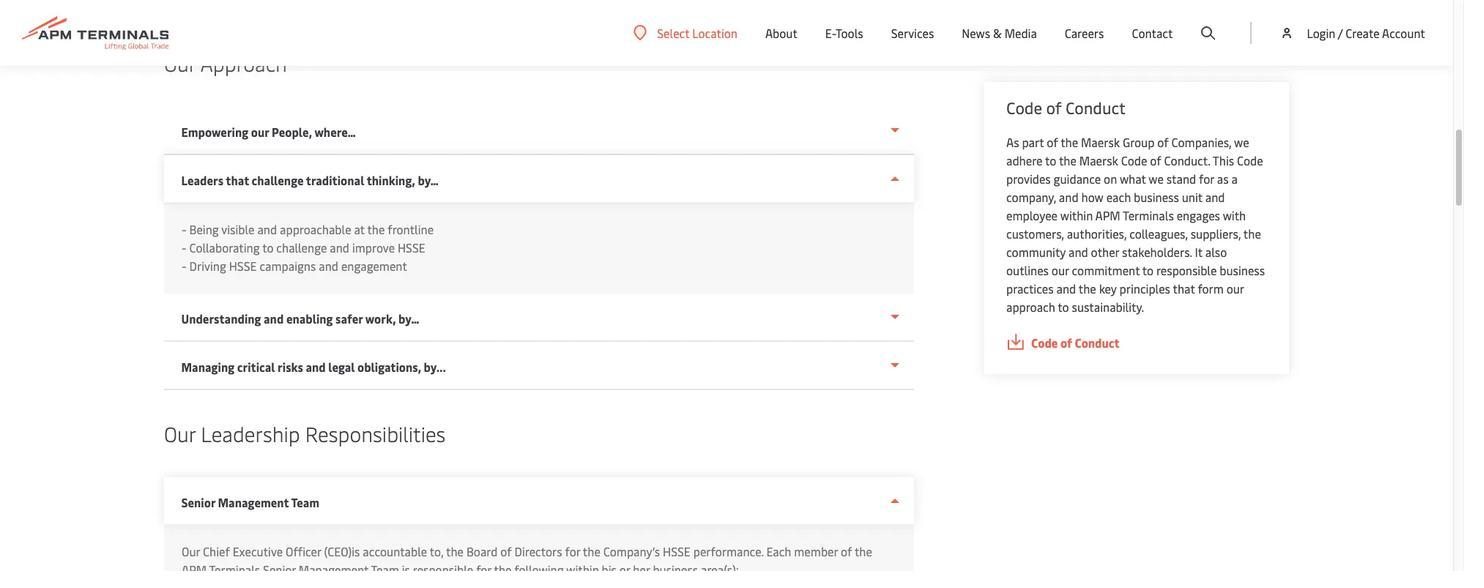 Task type: describe. For each thing, give the bounding box(es) containing it.
code down approach
[[1031, 335, 1058, 351]]

code up a
[[1237, 152, 1263, 168]]

leaders
[[182, 172, 224, 188]]

- inside collaborating to challenge and improve hsse -
[[182, 258, 187, 274]]

risks
[[278, 359, 304, 375]]

select
[[657, 25, 690, 41]]

adhere
[[1007, 152, 1043, 168]]

member
[[794, 544, 838, 560]]

customers,
[[1007, 226, 1064, 242]]

1 - from the top
[[182, 221, 187, 237]]

tools
[[836, 25, 863, 41]]

1 vertical spatial our
[[1052, 262, 1069, 278]]

team inside dropdown button
[[292, 495, 320, 511]]

engagement
[[341, 258, 407, 274]]

other
[[1091, 244, 1120, 260]]

to inside collaborating to challenge and improve hsse -
[[262, 240, 274, 256]]

being
[[189, 221, 219, 237]]

driving
[[189, 258, 226, 274]]

outlines
[[1007, 262, 1049, 278]]

by… for leaders that challenge traditional thinking, by…
[[418, 172, 439, 188]]

area(s):
[[701, 562, 739, 571]]

for inside as part of the maersk group of companies, we adhere to the maersk code of conduct. this code provides guidance on what we stand for as a company, and how each business unit and employee within apm terminals engages with customers, authorities, colleagues, suppliers, the community and other stakeholders.  it also outlines our commitment to responsible business practices and the key principles that form our approach to sustainability.
[[1199, 171, 1215, 187]]

managing
[[182, 359, 235, 375]]

business inside the our chief executive officer (ceo)is accountable to, the board of directors for the company's hsse performance. each member of the apm terminals senior management team is responsible for the following within his or her business area(s):
[[653, 562, 698, 571]]

senior inside dropdown button
[[182, 495, 216, 511]]

as
[[1217, 171, 1229, 187]]

about button
[[766, 0, 798, 66]]

thinking,
[[367, 172, 416, 188]]

hsse inside the our chief executive officer (ceo)is accountable to, the board of directors for the company's hsse performance. each member of the apm terminals senior management team is responsible for the following within his or her business area(s):
[[663, 544, 691, 560]]

company,
[[1007, 189, 1056, 205]]

the right to,
[[446, 544, 464, 560]]

following
[[515, 562, 564, 571]]

select location
[[657, 25, 738, 41]]

(ceo)is
[[324, 544, 360, 560]]

and down authorities,
[[1069, 244, 1088, 260]]

terminals inside the our chief executive officer (ceo)is accountable to, the board of directors for the company's hsse performance. each member of the apm terminals senior management team is responsible for the following within his or her business area(s):
[[209, 562, 260, 571]]

key
[[1099, 281, 1117, 297]]

or
[[620, 562, 630, 571]]

news & media button
[[962, 0, 1037, 66]]

guidance
[[1054, 171, 1101, 187]]

colleagues,
[[1130, 226, 1188, 242]]

services button
[[891, 0, 934, 66]]

login / create account
[[1307, 25, 1426, 41]]

create
[[1346, 25, 1380, 41]]

1 horizontal spatial we
[[1234, 134, 1250, 150]]

the down with at right top
[[1244, 226, 1261, 242]]

improve
[[352, 240, 395, 256]]

services
[[891, 25, 934, 41]]

what
[[1120, 171, 1146, 187]]

the down board
[[494, 562, 512, 571]]

performance. each
[[694, 544, 791, 560]]

empowering
[[182, 124, 249, 140]]

frontline
[[388, 221, 434, 237]]

leaders that challenge traditional thinking, by…
[[182, 172, 439, 188]]

the left company's at the left bottom of the page
[[583, 544, 601, 560]]

senior inside the our chief executive officer (ceo)is accountable to, the board of directors for the company's hsse performance. each member of the apm terminals senior management team is responsible for the following within his or her business area(s):
[[263, 562, 296, 571]]

company's
[[603, 544, 660, 560]]

understanding and enabling safer work, by…
[[182, 311, 420, 327]]

employee
[[1007, 207, 1058, 223]]

and inside dropdown button
[[264, 311, 284, 327]]

management inside the our chief executive officer (ceo)is accountable to, the board of directors for the company's hsse performance. each member of the apm terminals senior management team is responsible for the following within his or her business area(s):
[[299, 562, 369, 571]]

that inside dropdown button
[[226, 172, 249, 188]]

0 vertical spatial code of conduct
[[1007, 97, 1126, 119]]

on
[[1104, 171, 1117, 187]]

managing critical risks and legal obligations, by... button
[[164, 342, 914, 390]]

our chief executive officer (ceo)is accountable to, the board of directors for the company's hsse performance. each member of the apm terminals senior management team is responsible for the following within his or her business area(s):
[[182, 544, 872, 571]]

to up principles
[[1143, 262, 1154, 278]]

suppliers,
[[1191, 226, 1241, 242]]

that inside as part of the maersk group of companies, we adhere to the maersk code of conduct. this code provides guidance on what we stand for as a company, and how each business unit and employee within apm terminals engages with customers, authorities, colleagues, suppliers, the community and other stakeholders.  it also outlines our commitment to responsible business practices and the key principles that form our approach to sustainability.
[[1173, 281, 1195, 297]]

within inside as part of the maersk group of companies, we adhere to the maersk code of conduct. this code provides guidance on what we stand for as a company, and how each business unit and employee within apm terminals engages with customers, authorities, colleagues, suppliers, the community and other stakeholders.  it also outlines our commitment to responsible business practices and the key principles that form our approach to sustainability.
[[1061, 207, 1093, 223]]

each
[[1107, 189, 1131, 205]]

1 vertical spatial conduct
[[1075, 335, 1120, 351]]

senior management team
[[182, 495, 320, 511]]

directors
[[515, 544, 562, 560]]

&
[[993, 25, 1002, 41]]

collaborating
[[189, 240, 260, 256]]

managing critical risks and legal obligations, by...
[[182, 359, 447, 375]]

leadership
[[201, 420, 300, 448]]

is
[[402, 562, 410, 571]]

as part of the maersk group of companies, we adhere to the maersk code of conduct. this code provides guidance on what we stand for as a company, and how each business unit and employee within apm terminals engages with customers, authorities, colleagues, suppliers, the community and other stakeholders.  it also outlines our commitment to responsible business practices and the key principles that form our approach to sustainability.
[[1007, 134, 1265, 315]]

our for our leadership responsibilities
[[164, 420, 196, 448]]

commitment
[[1072, 262, 1140, 278]]

principles
[[1120, 281, 1171, 297]]

work,
[[366, 311, 396, 327]]

being visible and approachable at the frontline -
[[182, 221, 437, 256]]

sustainability.
[[1072, 299, 1145, 315]]

and down as
[[1206, 189, 1225, 205]]

form
[[1198, 281, 1224, 297]]

her
[[633, 562, 650, 571]]

safer
[[336, 311, 363, 327]]

challenge for and
[[276, 240, 327, 256]]

2 horizontal spatial our
[[1227, 281, 1244, 297]]

as
[[1007, 134, 1019, 150]]

our for our approach
[[164, 49, 196, 77]]

the up 'guidance'
[[1059, 152, 1077, 168]]

2 horizontal spatial business
[[1220, 262, 1265, 278]]

our for our chief executive officer (ceo)is accountable to, the board of directors for the company's hsse performance. each member of the apm terminals senior management team is responsible for the following within his or her business area(s):
[[182, 544, 200, 560]]

accountable
[[363, 544, 427, 560]]

and down 'guidance'
[[1059, 189, 1079, 205]]

his
[[602, 562, 617, 571]]

by… for understanding and enabling safer work, by…
[[399, 311, 420, 327]]



Task type: vqa. For each thing, say whether or not it's contained in the screenshot.
conduct to the bottom
yes



Task type: locate. For each thing, give the bounding box(es) containing it.
within down 'how'
[[1061, 207, 1093, 223]]

and down being visible and approachable at the frontline -
[[319, 258, 338, 274]]

1 horizontal spatial senior
[[263, 562, 296, 571]]

within inside the our chief executive officer (ceo)is accountable to, the board of directors for the company's hsse performance. each member of the apm terminals senior management team is responsible for the following within his or her business area(s):
[[567, 562, 599, 571]]

our inside the our chief executive officer (ceo)is accountable to, the board of directors for the company's hsse performance. each member of the apm terminals senior management team is responsible for the following within his or her business area(s):
[[182, 544, 200, 560]]

terminals down chief
[[209, 562, 260, 571]]

- left driving
[[182, 258, 187, 274]]

team inside the our chief executive officer (ceo)is accountable to, the board of directors for the company's hsse performance. each member of the apm terminals senior management team is responsible for the following within his or her business area(s):
[[371, 562, 399, 571]]

0 vertical spatial terminals
[[1123, 207, 1174, 223]]

1 horizontal spatial management
[[299, 562, 369, 571]]

1 horizontal spatial within
[[1061, 207, 1093, 223]]

login / create account link
[[1280, 0, 1426, 66]]

our down the community
[[1052, 262, 1069, 278]]

0 horizontal spatial for
[[476, 562, 492, 571]]

executive
[[233, 544, 283, 560]]

terminals up colleagues,
[[1123, 207, 1174, 223]]

community
[[1007, 244, 1066, 260]]

to up campaigns
[[262, 240, 274, 256]]

challenge down empowering our people, where…
[[252, 172, 304, 188]]

responsible down to,
[[413, 562, 473, 571]]

1 vertical spatial management
[[299, 562, 369, 571]]

apm down chief
[[182, 562, 207, 571]]

1 vertical spatial -
[[182, 240, 187, 256]]

hsse down collaborating
[[229, 258, 257, 274]]

our left people,
[[251, 124, 269, 140]]

1 horizontal spatial hsse
[[398, 240, 425, 256]]

code up part
[[1007, 97, 1043, 119]]

to,
[[430, 544, 444, 560]]

our right form
[[1227, 281, 1244, 297]]

1 vertical spatial apm
[[182, 562, 207, 571]]

we right what
[[1149, 171, 1164, 187]]

engages
[[1177, 207, 1220, 223]]

people,
[[272, 124, 312, 140]]

maersk
[[1081, 134, 1120, 150], [1080, 152, 1119, 168]]

0 vertical spatial business
[[1134, 189, 1179, 205]]

and left "enabling"
[[264, 311, 284, 327]]

driving hsse campaigns and engagement
[[189, 258, 410, 274]]

stakeholders.
[[1122, 244, 1192, 260]]

for down board
[[476, 562, 492, 571]]

business right her
[[653, 562, 698, 571]]

0 vertical spatial within
[[1061, 207, 1093, 223]]

empowering our people, where…
[[182, 124, 356, 140]]

0 horizontal spatial within
[[567, 562, 599, 571]]

apm inside the our chief executive officer (ceo)is accountable to, the board of directors for the company's hsse performance. each member of the apm terminals senior management team is responsible for the following within his or her business area(s):
[[182, 562, 207, 571]]

2 vertical spatial for
[[476, 562, 492, 571]]

0 vertical spatial apm
[[1096, 207, 1121, 223]]

hsse right company's at the left bottom of the page
[[663, 544, 691, 560]]

we up this
[[1234, 134, 1250, 150]]

location
[[692, 25, 738, 41]]

and
[[1059, 189, 1079, 205], [1206, 189, 1225, 205], [257, 221, 277, 237], [330, 240, 349, 256], [1069, 244, 1088, 260], [319, 258, 338, 274], [1057, 281, 1076, 297], [264, 311, 284, 327], [306, 359, 326, 375]]

for right directors
[[565, 544, 580, 560]]

0 vertical spatial challenge
[[252, 172, 304, 188]]

1 vertical spatial hsse
[[229, 258, 257, 274]]

challenge for traditional
[[252, 172, 304, 188]]

0 vertical spatial responsible
[[1157, 262, 1217, 278]]

code of conduct up part
[[1007, 97, 1126, 119]]

traditional
[[306, 172, 365, 188]]

apm inside as part of the maersk group of companies, we adhere to the maersk code of conduct. this code provides guidance on what we stand for as a company, and how each business unit and employee within apm terminals engages with customers, authorities, colleagues, suppliers, the community and other stakeholders.  it also outlines our commitment to responsible business practices and the key principles that form our approach to sustainability.
[[1096, 207, 1121, 223]]

login
[[1307, 25, 1336, 41]]

for
[[1199, 171, 1215, 187], [565, 544, 580, 560], [476, 562, 492, 571]]

board
[[467, 544, 498, 560]]

leaders that challenge traditional thinking, by… button
[[164, 155, 914, 202]]

understanding and enabling safer work, by… button
[[164, 294, 914, 342]]

code
[[1007, 97, 1043, 119], [1121, 152, 1148, 168], [1237, 152, 1263, 168], [1031, 335, 1058, 351]]

1 horizontal spatial team
[[371, 562, 399, 571]]

2 vertical spatial -
[[182, 258, 187, 274]]

0 vertical spatial senior
[[182, 495, 216, 511]]

/
[[1338, 25, 1343, 41]]

unit
[[1182, 189, 1203, 205]]

2 vertical spatial hsse
[[663, 544, 691, 560]]

by… right work,
[[399, 311, 420, 327]]

0 vertical spatial hsse
[[398, 240, 425, 256]]

0 horizontal spatial management
[[218, 495, 289, 511]]

senior down executive
[[263, 562, 296, 571]]

management up executive
[[218, 495, 289, 511]]

and right visible
[[257, 221, 277, 237]]

1 vertical spatial by…
[[399, 311, 420, 327]]

0 vertical spatial for
[[1199, 171, 1215, 187]]

3 - from the top
[[182, 258, 187, 274]]

conduct down the sustainability.
[[1075, 335, 1120, 351]]

responsibilities
[[305, 420, 446, 448]]

and inside "dropdown button"
[[306, 359, 326, 375]]

group
[[1123, 134, 1155, 150]]

1 vertical spatial business
[[1220, 262, 1265, 278]]

responsible
[[1157, 262, 1217, 278], [413, 562, 473, 571]]

management down (ceo)is
[[299, 562, 369, 571]]

0 vertical spatial maersk
[[1081, 134, 1120, 150]]

1 horizontal spatial apm
[[1096, 207, 1121, 223]]

1 vertical spatial challenge
[[276, 240, 327, 256]]

by… inside dropdown button
[[418, 172, 439, 188]]

terminals
[[1123, 207, 1174, 223], [209, 562, 260, 571]]

senior
[[182, 495, 216, 511], [263, 562, 296, 571]]

responsible inside as part of the maersk group of companies, we adhere to the maersk code of conduct. this code provides guidance on what we stand for as a company, and how each business unit and employee within apm terminals engages with customers, authorities, colleagues, suppliers, the community and other stakeholders.  it also outlines our commitment to responsible business practices and the key principles that form our approach to sustainability.
[[1157, 262, 1217, 278]]

challenge inside leaders that challenge traditional thinking, by… dropdown button
[[252, 172, 304, 188]]

0 horizontal spatial terminals
[[209, 562, 260, 571]]

0 vertical spatial we
[[1234, 134, 1250, 150]]

1 vertical spatial within
[[567, 562, 599, 571]]

the right at
[[367, 221, 385, 237]]

business down what
[[1134, 189, 1179, 205]]

0 horizontal spatial we
[[1149, 171, 1164, 187]]

visible
[[221, 221, 255, 237]]

management inside dropdown button
[[218, 495, 289, 511]]

to right approach
[[1058, 299, 1069, 315]]

2 horizontal spatial for
[[1199, 171, 1215, 187]]

our approach
[[164, 49, 287, 77]]

1 vertical spatial that
[[1173, 281, 1195, 297]]

code up what
[[1121, 152, 1148, 168]]

and inside being visible and approachable at the frontline -
[[257, 221, 277, 237]]

approach
[[200, 49, 287, 77]]

1 vertical spatial code of conduct
[[1031, 335, 1120, 351]]

our left chief
[[182, 544, 200, 560]]

collaborating to challenge and improve hsse -
[[182, 240, 425, 274]]

0 vertical spatial conduct
[[1066, 97, 1126, 119]]

0 vertical spatial -
[[182, 221, 187, 237]]

1 vertical spatial responsible
[[413, 562, 473, 571]]

0 horizontal spatial business
[[653, 562, 698, 571]]

-
[[182, 221, 187, 237], [182, 240, 187, 256], [182, 258, 187, 274]]

1 vertical spatial team
[[371, 562, 399, 571]]

- left collaborating
[[182, 240, 187, 256]]

media
[[1005, 25, 1037, 41]]

account
[[1382, 25, 1426, 41]]

e-tools button
[[826, 0, 863, 66]]

empowering our people, where… button
[[164, 107, 914, 155]]

0 horizontal spatial hsse
[[229, 258, 257, 274]]

0 horizontal spatial our
[[251, 124, 269, 140]]

0 horizontal spatial apm
[[182, 562, 207, 571]]

and right risks
[[306, 359, 326, 375]]

our
[[251, 124, 269, 140], [1052, 262, 1069, 278], [1227, 281, 1244, 297]]

practices
[[1007, 281, 1054, 297]]

the right member
[[855, 544, 872, 560]]

code of conduct
[[1007, 97, 1126, 119], [1031, 335, 1120, 351]]

0 vertical spatial team
[[292, 495, 320, 511]]

our left approach
[[164, 49, 196, 77]]

obligations,
[[358, 359, 422, 375]]

0 vertical spatial by…
[[418, 172, 439, 188]]

1 vertical spatial terminals
[[209, 562, 260, 571]]

to right adhere
[[1045, 152, 1057, 168]]

within
[[1061, 207, 1093, 223], [567, 562, 599, 571]]

0 vertical spatial that
[[226, 172, 249, 188]]

1 horizontal spatial responsible
[[1157, 262, 1217, 278]]

1 horizontal spatial for
[[565, 544, 580, 560]]

a
[[1232, 171, 1238, 187]]

- left being
[[182, 221, 187, 237]]

stand
[[1167, 171, 1196, 187]]

for left as
[[1199, 171, 1215, 187]]

e-
[[826, 25, 836, 41]]

that left form
[[1173, 281, 1195, 297]]

team down accountable
[[371, 562, 399, 571]]

conduct
[[1066, 97, 1126, 119], [1075, 335, 1120, 351]]

code of conduct down the sustainability.
[[1031, 335, 1120, 351]]

0 vertical spatial our
[[164, 49, 196, 77]]

by… inside dropdown button
[[399, 311, 420, 327]]

by… right thinking,
[[418, 172, 439, 188]]

leaders that challenge traditional thinking, by… element
[[164, 202, 914, 294]]

1 vertical spatial senior
[[263, 562, 296, 571]]

1 horizontal spatial that
[[1173, 281, 1195, 297]]

authorities,
[[1067, 226, 1127, 242]]

1 horizontal spatial our
[[1052, 262, 1069, 278]]

news
[[962, 25, 991, 41]]

1 vertical spatial maersk
[[1080, 152, 1119, 168]]

hsse inside collaborating to challenge and improve hsse -
[[398, 240, 425, 256]]

2 - from the top
[[182, 240, 187, 256]]

0 horizontal spatial team
[[292, 495, 320, 511]]

our
[[164, 49, 196, 77], [164, 420, 196, 448], [182, 544, 200, 560]]

and right practices
[[1057, 281, 1076, 297]]

it
[[1195, 244, 1203, 260]]

- inside being visible and approachable at the frontline -
[[182, 240, 187, 256]]

1 horizontal spatial terminals
[[1123, 207, 1174, 223]]

our leadership responsibilities
[[164, 420, 446, 448]]

our left leadership
[[164, 420, 196, 448]]

within left his on the bottom left of the page
[[567, 562, 599, 571]]

hsse down frontline
[[398, 240, 425, 256]]

2 vertical spatial business
[[653, 562, 698, 571]]

about
[[766, 25, 798, 41]]

select location button
[[634, 25, 738, 41]]

companies,
[[1172, 134, 1232, 150]]

business down also
[[1220, 262, 1265, 278]]

0 horizontal spatial that
[[226, 172, 249, 188]]

1 vertical spatial for
[[565, 544, 580, 560]]

officer
[[286, 544, 321, 560]]

challenge up driving hsse campaigns and engagement at the left top of page
[[276, 240, 327, 256]]

chief
[[203, 544, 230, 560]]

approachable
[[280, 221, 351, 237]]

e-tools
[[826, 25, 863, 41]]

the right part
[[1061, 134, 1078, 150]]

0 horizontal spatial senior
[[182, 495, 216, 511]]

news & media
[[962, 25, 1037, 41]]

0 vertical spatial management
[[218, 495, 289, 511]]

our inside 'dropdown button'
[[251, 124, 269, 140]]

responsible inside the our chief executive officer (ceo)is accountable to, the board of directors for the company's hsse performance. each member of the apm terminals senior management team is responsible for the following within his or her business area(s):
[[413, 562, 473, 571]]

1 horizontal spatial business
[[1134, 189, 1179, 205]]

conduct up group
[[1066, 97, 1126, 119]]

1 vertical spatial we
[[1149, 171, 1164, 187]]

challenge inside collaborating to challenge and improve hsse -
[[276, 240, 327, 256]]

2 vertical spatial our
[[1227, 281, 1244, 297]]

the inside being visible and approachable at the frontline -
[[367, 221, 385, 237]]

and inside collaborating to challenge and improve hsse -
[[330, 240, 349, 256]]

that right leaders
[[226, 172, 249, 188]]

with
[[1223, 207, 1246, 223]]

2 horizontal spatial hsse
[[663, 544, 691, 560]]

the left 'key'
[[1079, 281, 1097, 297]]

1 vertical spatial our
[[164, 420, 196, 448]]

0 horizontal spatial responsible
[[413, 562, 473, 571]]

how
[[1082, 189, 1104, 205]]

team up officer
[[292, 495, 320, 511]]

senior management team button
[[164, 478, 914, 525]]

at
[[354, 221, 365, 237]]

2 vertical spatial our
[[182, 544, 200, 560]]

senior up chief
[[182, 495, 216, 511]]

and down the approachable
[[330, 240, 349, 256]]

code of conduct link
[[1007, 334, 1267, 352]]

responsible down it
[[1157, 262, 1217, 278]]

terminals inside as part of the maersk group of companies, we adhere to the maersk code of conduct. this code provides guidance on what we stand for as a company, and how each business unit and employee within apm terminals engages with customers, authorities, colleagues, suppliers, the community and other stakeholders.  it also outlines our commitment to responsible business practices and the key principles that form our approach to sustainability.
[[1123, 207, 1174, 223]]

conduct.
[[1165, 152, 1211, 168]]

apm down each
[[1096, 207, 1121, 223]]

by...
[[424, 359, 447, 375]]

part
[[1022, 134, 1044, 150]]

the
[[1061, 134, 1078, 150], [1059, 152, 1077, 168], [367, 221, 385, 237], [1244, 226, 1261, 242], [1079, 281, 1097, 297], [446, 544, 464, 560], [583, 544, 601, 560], [855, 544, 872, 560], [494, 562, 512, 571]]

of
[[1046, 97, 1062, 119], [1047, 134, 1058, 150], [1158, 134, 1169, 150], [1150, 152, 1162, 168], [1061, 335, 1072, 351], [501, 544, 512, 560], [841, 544, 852, 560]]

0 vertical spatial our
[[251, 124, 269, 140]]



